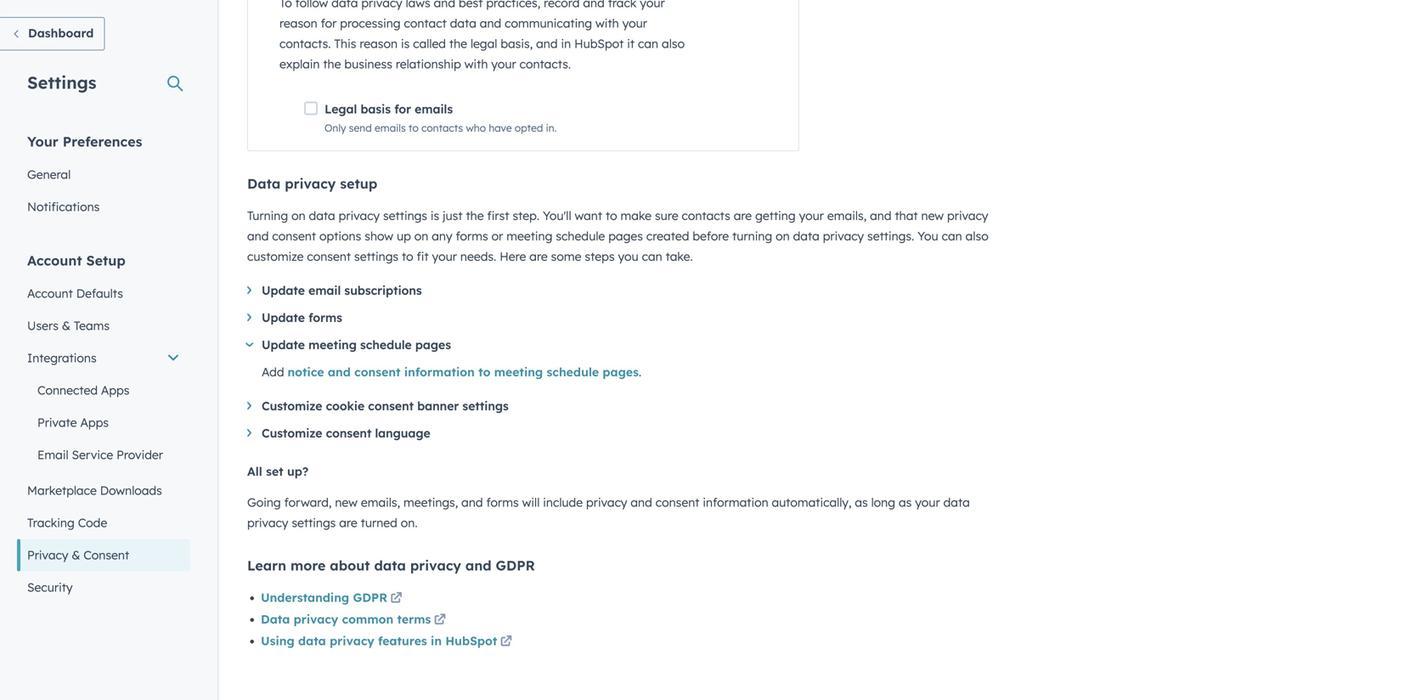 Task type: locate. For each thing, give the bounding box(es) containing it.
data
[[332, 0, 358, 10], [450, 16, 477, 31], [309, 208, 335, 223], [793, 229, 820, 243], [944, 495, 970, 510], [374, 557, 406, 574], [298, 633, 326, 648]]

link opens in a new window image
[[434, 610, 446, 631], [500, 632, 512, 652], [500, 636, 512, 648]]

1 horizontal spatial as
[[899, 495, 912, 510]]

caret image inside customize cookie consent banner settings dropdown button
[[247, 402, 251, 410]]

& for privacy
[[72, 548, 80, 562]]

0 vertical spatial gdpr
[[496, 557, 535, 574]]

also inside to follow data privacy laws and best practices, record and track your reason for processing contact data and communicating with your contacts. this reason is called the legal basis, and in hubspot it can also explain the business relationship with your contacts.
[[662, 36, 685, 51]]

with down "track"
[[596, 16, 619, 31]]

caret image inside update forms dropdown button
[[247, 314, 251, 321]]

are right here
[[530, 249, 548, 264]]

0 vertical spatial forms
[[456, 229, 488, 243]]

0 horizontal spatial also
[[662, 36, 685, 51]]

learn more about data privacy and gdpr
[[247, 557, 535, 574]]

data right long
[[944, 495, 970, 510]]

emails up "only send emails to contacts who have opted in."
[[415, 102, 453, 116]]

1 vertical spatial &
[[72, 548, 80, 562]]

your preferences element
[[17, 132, 190, 223]]

1 account from the top
[[27, 252, 82, 269]]

1 caret image from the top
[[247, 286, 251, 294]]

your right getting
[[799, 208, 824, 223]]

forms left will on the bottom of page
[[486, 495, 519, 510]]

privacy & consent
[[27, 548, 129, 562]]

just
[[443, 208, 463, 223]]

1 horizontal spatial reason
[[360, 36, 398, 51]]

2 vertical spatial forms
[[486, 495, 519, 510]]

information left automatically,
[[703, 495, 769, 510]]

0 horizontal spatial contacts.
[[280, 36, 331, 51]]

all
[[247, 464, 262, 479]]

1 vertical spatial for
[[394, 102, 411, 116]]

data right using
[[298, 633, 326, 648]]

on.
[[401, 515, 418, 530]]

consent
[[84, 548, 129, 562]]

0 vertical spatial emails,
[[827, 208, 867, 223]]

update email subscriptions
[[262, 283, 422, 298]]

in down terms
[[431, 633, 442, 648]]

apps up service
[[80, 415, 109, 430]]

0 vertical spatial also
[[662, 36, 685, 51]]

privacy left setup
[[285, 175, 336, 192]]

update email subscriptions button
[[247, 280, 1012, 301]]

0 horizontal spatial hubspot
[[445, 633, 497, 648]]

consent down customize consent language dropdown button
[[656, 495, 700, 510]]

all set up?
[[247, 464, 309, 479]]

0 vertical spatial schedule
[[556, 229, 605, 243]]

notifications
[[27, 199, 100, 214]]

tracking code link
[[17, 507, 190, 539]]

1 vertical spatial information
[[703, 495, 769, 510]]

include
[[543, 495, 583, 510]]

new inside going forward, new emails, meetings, and forms will include privacy and consent information automatically, as long as your data privacy settings are turned on.
[[335, 495, 358, 510]]

your right long
[[915, 495, 940, 510]]

2 customize from the top
[[262, 426, 322, 441]]

as left long
[[855, 495, 868, 510]]

4 caret image from the top
[[247, 429, 251, 437]]

1 horizontal spatial &
[[72, 548, 80, 562]]

2 horizontal spatial are
[[734, 208, 752, 223]]

caret image up all
[[247, 429, 251, 437]]

up
[[397, 229, 411, 243]]

privacy right include
[[586, 495, 627, 510]]

data right about
[[374, 557, 406, 574]]

contacts left who
[[421, 121, 463, 134]]

settings
[[383, 208, 427, 223], [354, 249, 399, 264], [463, 398, 509, 413], [292, 515, 336, 530]]

2 vertical spatial the
[[466, 208, 484, 223]]

pages
[[608, 229, 643, 243], [415, 337, 451, 352], [603, 364, 639, 379]]

link opens in a new window image
[[390, 589, 402, 609], [390, 593, 402, 605], [434, 615, 446, 627]]

data up turning
[[247, 175, 281, 192]]

also
[[662, 36, 685, 51], [966, 229, 989, 243]]

also right you
[[966, 229, 989, 243]]

is inside the turning on data privacy settings is just the first step. you'll want to make sure contacts are getting your emails, and that new privacy and consent options show up on any forms or meeting schedule pages created before turning on data privacy settings. you can also customize consent settings to fit your needs. here are some steps you can take.
[[431, 208, 439, 223]]

1 vertical spatial pages
[[415, 337, 451, 352]]

is inside to follow data privacy laws and best practices, record and track your reason for processing contact data and communicating with your contacts. this reason is called the legal basis, and in hubspot it can also explain the business relationship with your contacts.
[[401, 36, 410, 51]]

pages down 'update meeting schedule pages' dropdown button
[[603, 364, 639, 379]]

0 horizontal spatial emails
[[375, 121, 406, 134]]

1 vertical spatial account
[[27, 286, 73, 301]]

0 vertical spatial can
[[638, 36, 659, 51]]

caret image inside update email subscriptions dropdown button
[[247, 286, 251, 294]]

on down getting
[[776, 229, 790, 243]]

link opens in a new window image for using data privacy features in hubspot
[[500, 632, 512, 652]]

0 horizontal spatial emails,
[[361, 495, 400, 510]]

1 horizontal spatial are
[[530, 249, 548, 264]]

security
[[27, 580, 73, 595]]

account for account defaults
[[27, 286, 73, 301]]

customize consent language
[[262, 426, 431, 441]]

to
[[280, 0, 292, 10]]

2 account from the top
[[27, 286, 73, 301]]

is left called
[[401, 36, 410, 51]]

1 horizontal spatial information
[[703, 495, 769, 510]]

0 vertical spatial meeting
[[507, 229, 553, 243]]

account up account defaults
[[27, 252, 82, 269]]

information inside going forward, new emails, meetings, and forms will include privacy and consent information automatically, as long as your data privacy settings are turned on.
[[703, 495, 769, 510]]

data down best
[[450, 16, 477, 31]]

0 vertical spatial in
[[561, 36, 571, 51]]

forms down email
[[309, 310, 342, 325]]

contacts inside the turning on data privacy settings is just the first step. you'll want to make sure contacts are getting your emails, and that new privacy and consent options show up on any forms or meeting schedule pages created before turning on data privacy settings. you can also customize consent settings to fit your needs. here are some steps you can take.
[[682, 208, 730, 223]]

schedule down subscriptions
[[360, 337, 412, 352]]

laws
[[406, 0, 430, 10]]

1 horizontal spatial hubspot
[[574, 36, 624, 51]]

0 vertical spatial update
[[262, 283, 305, 298]]

in down 'communicating'
[[561, 36, 571, 51]]

1 vertical spatial meeting
[[309, 337, 357, 352]]

to follow data privacy laws and best practices, record and track your reason for processing contact data and communicating with your contacts. this reason is called the legal basis, and in hubspot it can also explain the business relationship with your contacts.
[[280, 0, 685, 71]]

also right it
[[662, 36, 685, 51]]

1 horizontal spatial contacts
[[682, 208, 730, 223]]

the left legal
[[449, 36, 467, 51]]

0 horizontal spatial gdpr
[[353, 590, 387, 605]]

settings.
[[867, 229, 914, 243]]

forms up needs.
[[456, 229, 488, 243]]

1 horizontal spatial in
[[561, 36, 571, 51]]

hubspot right features
[[445, 633, 497, 648]]

1 horizontal spatial also
[[966, 229, 989, 243]]

& inside 'link'
[[62, 318, 70, 333]]

0 vertical spatial emails
[[415, 102, 453, 116]]

settings
[[27, 72, 96, 93]]

0 horizontal spatial new
[[335, 495, 358, 510]]

contacts up the before at the top
[[682, 208, 730, 223]]

forms inside going forward, new emails, meetings, and forms will include privacy and consent information automatically, as long as your data privacy settings are turned on.
[[486, 495, 519, 510]]

your
[[27, 133, 58, 150]]

caret image
[[247, 286, 251, 294], [247, 314, 251, 321], [247, 402, 251, 410], [247, 429, 251, 437]]

on right up
[[414, 229, 428, 243]]

update meeting schedule pages button
[[245, 335, 1012, 355]]

link opens in a new window image inside using data privacy features in hubspot link
[[500, 636, 512, 648]]

data privacy setup
[[247, 175, 377, 192]]

users & teams
[[27, 318, 110, 333]]

1 horizontal spatial emails,
[[827, 208, 867, 223]]

1 vertical spatial with
[[464, 56, 488, 71]]

emails,
[[827, 208, 867, 223], [361, 495, 400, 510]]

1 vertical spatial new
[[335, 495, 358, 510]]

0 horizontal spatial is
[[401, 36, 410, 51]]

set
[[266, 464, 283, 479]]

marketplace downloads link
[[17, 475, 190, 507]]

1 vertical spatial data
[[261, 612, 290, 627]]

defaults
[[76, 286, 123, 301]]

the
[[449, 36, 467, 51], [323, 56, 341, 71], [466, 208, 484, 223]]

settings down forward,
[[292, 515, 336, 530]]

0 horizontal spatial information
[[404, 364, 475, 379]]

gdpr down will on the bottom of page
[[496, 557, 535, 574]]

emails, left that
[[827, 208, 867, 223]]

1 vertical spatial in
[[431, 633, 442, 648]]

1 customize from the top
[[262, 398, 322, 413]]

preferences
[[63, 133, 142, 150]]

1 as from the left
[[855, 495, 868, 510]]

account defaults
[[27, 286, 123, 301]]

0 horizontal spatial reason
[[280, 16, 318, 31]]

link opens in a new window image inside understanding gdpr link
[[390, 593, 402, 605]]

1 vertical spatial emails
[[375, 121, 406, 134]]

0 vertical spatial new
[[921, 208, 944, 223]]

0 vertical spatial for
[[321, 16, 337, 31]]

pages up add notice and consent information to meeting schedule pages . in the bottom of the page
[[415, 337, 451, 352]]

2 vertical spatial can
[[642, 249, 662, 264]]

0 horizontal spatial for
[[321, 16, 337, 31]]

fit
[[417, 249, 429, 264]]

in inside to follow data privacy laws and best practices, record and track your reason for processing contact data and communicating with your contacts. this reason is called the legal basis, and in hubspot it can also explain the business relationship with your contacts.
[[561, 36, 571, 51]]

0 vertical spatial data
[[247, 175, 281, 192]]

customize for customize consent language
[[262, 426, 322, 441]]

as right long
[[899, 495, 912, 510]]

schedule down want
[[556, 229, 605, 243]]

going forward, new emails, meetings, and forms will include privacy and consent information automatically, as long as your data privacy settings are turned on.
[[247, 495, 970, 530]]

the down this
[[323, 56, 341, 71]]

setup
[[86, 252, 126, 269]]

0 vertical spatial hubspot
[[574, 36, 624, 51]]

0 vertical spatial with
[[596, 16, 619, 31]]

2 vertical spatial schedule
[[547, 364, 599, 379]]

0 horizontal spatial contacts
[[421, 121, 463, 134]]

0 vertical spatial are
[[734, 208, 752, 223]]

subscriptions
[[344, 283, 422, 298]]

reason down processing
[[360, 36, 398, 51]]

2 vertical spatial update
[[262, 337, 305, 352]]

caret image up caret image
[[247, 314, 251, 321]]

this
[[334, 36, 356, 51]]

and
[[434, 0, 455, 10], [583, 0, 605, 10], [480, 16, 501, 31], [536, 36, 558, 51], [870, 208, 892, 223], [247, 229, 269, 243], [328, 364, 351, 379], [461, 495, 483, 510], [631, 495, 652, 510], [466, 557, 492, 574]]

1 vertical spatial also
[[966, 229, 989, 243]]

1 horizontal spatial new
[[921, 208, 944, 223]]

1 vertical spatial forms
[[309, 310, 342, 325]]

caret image for customize consent language
[[247, 429, 251, 437]]

1 vertical spatial customize
[[262, 426, 322, 441]]

0 vertical spatial account
[[27, 252, 82, 269]]

customize up up?
[[262, 426, 322, 441]]

data up using
[[261, 612, 290, 627]]

link opens in a new window image inside data privacy common terms link
[[434, 615, 446, 627]]

turned
[[361, 515, 397, 530]]

meeting
[[507, 229, 553, 243], [309, 337, 357, 352], [494, 364, 543, 379]]

privacy down the understanding gdpr
[[294, 612, 338, 627]]

only
[[325, 121, 346, 134]]

banner
[[417, 398, 459, 413]]

contacts. up explain
[[280, 36, 331, 51]]

1 horizontal spatial is
[[431, 208, 439, 223]]

account for account setup
[[27, 252, 82, 269]]

account setup element
[[17, 251, 190, 604]]

meeting inside the turning on data privacy settings is just the first step. you'll want to make sure contacts are getting your emails, and that new privacy and consent options show up on any forms or meeting schedule pages created before turning on data privacy settings. you can also customize consent settings to fit your needs. here are some steps you can take.
[[507, 229, 553, 243]]

that
[[895, 208, 918, 223]]

2 vertical spatial meeting
[[494, 364, 543, 379]]

0 vertical spatial &
[[62, 318, 70, 333]]

send
[[349, 121, 372, 134]]

1 vertical spatial can
[[942, 229, 962, 243]]

1 vertical spatial contacts.
[[520, 56, 571, 71]]

the right just on the left of the page
[[466, 208, 484, 223]]

for
[[321, 16, 337, 31], [394, 102, 411, 116]]

notice
[[288, 364, 324, 379]]

new right forward,
[[335, 495, 358, 510]]

0 vertical spatial contacts
[[421, 121, 463, 134]]

basis
[[361, 102, 391, 116]]

0 vertical spatial information
[[404, 364, 475, 379]]

0 vertical spatial apps
[[101, 383, 130, 398]]

apps for connected apps
[[101, 383, 130, 398]]

privacy
[[361, 0, 403, 10], [285, 175, 336, 192], [339, 208, 380, 223], [947, 208, 988, 223], [823, 229, 864, 243], [586, 495, 627, 510], [247, 515, 288, 530], [410, 557, 461, 574], [294, 612, 338, 627], [330, 633, 374, 648]]

account up 'users'
[[27, 286, 73, 301]]

0 vertical spatial pages
[[608, 229, 643, 243]]

0 horizontal spatial as
[[855, 495, 868, 510]]

1 vertical spatial hubspot
[[445, 633, 497, 648]]

1 vertical spatial schedule
[[360, 337, 412, 352]]

&
[[62, 318, 70, 333], [72, 548, 80, 562]]

caret image for update email subscriptions
[[247, 286, 251, 294]]

called
[[413, 36, 446, 51]]

apps down integrations dropdown button
[[101, 383, 130, 398]]

caret image down caret image
[[247, 402, 251, 410]]

some
[[551, 249, 582, 264]]

link opens in a new window image for data privacy common terms
[[434, 610, 446, 631]]

caret image for customize cookie consent banner settings
[[247, 402, 251, 410]]

1 vertical spatial contacts
[[682, 208, 730, 223]]

emails down legal basis for emails in the left of the page
[[375, 121, 406, 134]]

contacts. down 'basis,'
[[520, 56, 571, 71]]

caret image down customize
[[247, 286, 251, 294]]

3 update from the top
[[262, 337, 305, 352]]

settings up up
[[383, 208, 427, 223]]

with down legal
[[464, 56, 488, 71]]

0 horizontal spatial are
[[339, 515, 357, 530]]

customize consent language button
[[247, 423, 1012, 443]]

for down follow
[[321, 16, 337, 31]]

up?
[[287, 464, 309, 479]]

1 horizontal spatial with
[[596, 16, 619, 31]]

is left just on the left of the page
[[431, 208, 439, 223]]

& right 'users'
[[62, 318, 70, 333]]

consent up language at the bottom left of page
[[368, 398, 414, 413]]

consent down cookie
[[326, 426, 372, 441]]

1 vertical spatial apps
[[80, 415, 109, 430]]

account
[[27, 252, 82, 269], [27, 286, 73, 301]]

information up the banner
[[404, 364, 475, 379]]

settings down notice and consent information to meeting schedule pages link in the bottom left of the page
[[463, 398, 509, 413]]

hubspot
[[574, 36, 624, 51], [445, 633, 497, 648]]

privacy down going
[[247, 515, 288, 530]]

new up you
[[921, 208, 944, 223]]

pages up you
[[608, 229, 643, 243]]

understanding
[[261, 590, 349, 605]]

update for update forms
[[262, 310, 305, 325]]

0 vertical spatial is
[[401, 36, 410, 51]]

update inside dropdown button
[[262, 283, 305, 298]]

customize cookie consent banner settings button
[[247, 396, 1012, 416]]

0 vertical spatial customize
[[262, 398, 322, 413]]

privacy down on.
[[410, 557, 461, 574]]

first
[[487, 208, 509, 223]]

are left turned in the bottom left of the page
[[339, 515, 357, 530]]

gdpr up common
[[353, 590, 387, 605]]

are up turning
[[734, 208, 752, 223]]

turning
[[732, 229, 772, 243]]

& right privacy
[[72, 548, 80, 562]]

1 vertical spatial is
[[431, 208, 439, 223]]

0 horizontal spatial in
[[431, 633, 442, 648]]

1 vertical spatial update
[[262, 310, 305, 325]]

track
[[608, 0, 637, 10]]

0 horizontal spatial &
[[62, 318, 70, 333]]

privacy down data privacy common terms link
[[330, 633, 374, 648]]

for right basis at the left top of page
[[394, 102, 411, 116]]

privacy up processing
[[361, 0, 403, 10]]

1 update from the top
[[262, 283, 305, 298]]

take.
[[666, 249, 693, 264]]

customize down notice
[[262, 398, 322, 413]]

1 vertical spatial emails,
[[361, 495, 400, 510]]

caret image inside customize consent language dropdown button
[[247, 429, 251, 437]]

notice and consent information to meeting schedule pages link
[[288, 364, 639, 379]]

hubspot left it
[[574, 36, 624, 51]]

reason down to
[[280, 16, 318, 31]]

consent up customize
[[272, 229, 316, 243]]

2 vertical spatial are
[[339, 515, 357, 530]]

consent down update meeting schedule pages
[[354, 364, 401, 379]]

2 update from the top
[[262, 310, 305, 325]]

hubspot inside to follow data privacy laws and best practices, record and track your reason for processing contact data and communicating with your contacts. this reason is called the legal basis, and in hubspot it can also explain the business relationship with your contacts.
[[574, 36, 624, 51]]

customize
[[247, 249, 304, 264]]

marketplace downloads
[[27, 483, 162, 498]]

in.
[[546, 121, 557, 134]]

email service provider
[[37, 447, 163, 462]]

0 horizontal spatial with
[[464, 56, 488, 71]]

2 caret image from the top
[[247, 314, 251, 321]]

service
[[72, 447, 113, 462]]

terms
[[397, 612, 431, 627]]

1 horizontal spatial emails
[[415, 102, 453, 116]]

emails, up turned in the bottom left of the page
[[361, 495, 400, 510]]

on right turning
[[291, 208, 306, 223]]

you
[[918, 229, 939, 243]]

setup
[[340, 175, 377, 192]]

schedule down 'update meeting schedule pages' dropdown button
[[547, 364, 599, 379]]

customize
[[262, 398, 322, 413], [262, 426, 322, 441]]

data inside using data privacy features in hubspot link
[[298, 633, 326, 648]]

3 caret image from the top
[[247, 402, 251, 410]]



Task type: describe. For each thing, give the bounding box(es) containing it.
long
[[871, 495, 896, 510]]

make
[[621, 208, 652, 223]]

notifications link
[[17, 191, 190, 223]]

1 vertical spatial the
[[323, 56, 341, 71]]

data up processing
[[332, 0, 358, 10]]

privacy
[[27, 548, 68, 562]]

teams
[[74, 318, 110, 333]]

& for users
[[62, 318, 70, 333]]

private apps
[[37, 415, 109, 430]]

1 vertical spatial reason
[[360, 36, 398, 51]]

link opens in a new window image for data privacy common terms
[[434, 615, 446, 627]]

dashboard link
[[0, 17, 105, 51]]

tracking
[[27, 515, 75, 530]]

meeting inside dropdown button
[[309, 337, 357, 352]]

going
[[247, 495, 281, 510]]

update for update email subscriptions
[[262, 283, 305, 298]]

apps for private apps
[[80, 415, 109, 430]]

schedule inside dropdown button
[[360, 337, 412, 352]]

2 vertical spatial pages
[[603, 364, 639, 379]]

you
[[618, 249, 639, 264]]

turning on data privacy settings is just the first step. you'll want to make sure contacts are getting your emails, and that new privacy and consent options show up on any forms or meeting schedule pages created before turning on data privacy settings. you can also customize consent settings to fit your needs. here are some steps you can take.
[[247, 208, 989, 264]]

caret image
[[246, 343, 253, 347]]

link opens in a new window image for understanding gdpr
[[390, 593, 402, 605]]

understanding gdpr link
[[261, 589, 405, 609]]

update forms
[[262, 310, 342, 325]]

meetings,
[[404, 495, 458, 510]]

1 horizontal spatial on
[[414, 229, 428, 243]]

legal
[[471, 36, 497, 51]]

using data privacy features in hubspot link
[[261, 632, 515, 652]]

are inside going forward, new emails, meetings, and forms will include privacy and consent information automatically, as long as your data privacy settings are turned on.
[[339, 515, 357, 530]]

hubspot inside using data privacy features in hubspot link
[[445, 633, 497, 648]]

consent down options
[[307, 249, 351, 264]]

2 horizontal spatial on
[[776, 229, 790, 243]]

best
[[459, 0, 483, 10]]

email
[[37, 447, 68, 462]]

common
[[342, 612, 394, 627]]

legal
[[325, 102, 357, 116]]

follow
[[295, 0, 328, 10]]

data for data privacy common terms
[[261, 612, 290, 627]]

privacy right that
[[947, 208, 988, 223]]

language
[[375, 426, 431, 441]]

only send emails to contacts who have opted in.
[[325, 121, 557, 134]]

about
[[330, 557, 370, 574]]

settings inside customize cookie consent banner settings dropdown button
[[463, 398, 509, 413]]

getting
[[755, 208, 796, 223]]

your up it
[[622, 16, 647, 31]]

will
[[522, 495, 540, 510]]

security link
[[17, 571, 190, 604]]

email service provider link
[[17, 439, 190, 471]]

email
[[309, 283, 341, 298]]

forms inside the turning on data privacy settings is just the first step. you'll want to make sure contacts are getting your emails, and that new privacy and consent options show up on any forms or meeting schedule pages created before turning on data privacy settings. you can also customize consent settings to fit your needs. here are some steps you can take.
[[456, 229, 488, 243]]

new inside the turning on data privacy settings is just the first step. you'll want to make sure contacts are getting your emails, and that new privacy and consent options show up on any forms or meeting schedule pages created before turning on data privacy settings. you can also customize consent settings to fit your needs. here are some steps you can take.
[[921, 208, 944, 223]]

connected apps link
[[17, 374, 190, 407]]

forward,
[[284, 495, 332, 510]]

users & teams link
[[17, 310, 190, 342]]

for inside to follow data privacy laws and best practices, record and track your reason for processing contact data and communicating with your contacts. this reason is called the legal basis, and in hubspot it can also explain the business relationship with your contacts.
[[321, 16, 337, 31]]

pages inside the turning on data privacy settings is just the first step. you'll want to make sure contacts are getting your emails, and that new privacy and consent options show up on any forms or meeting schedule pages created before turning on data privacy settings. you can also customize consent settings to fit your needs. here are some steps you can take.
[[608, 229, 643, 243]]

features
[[378, 633, 427, 648]]

you'll
[[543, 208, 571, 223]]

your right "track"
[[640, 0, 665, 10]]

integrations
[[27, 350, 97, 365]]

1 vertical spatial are
[[530, 249, 548, 264]]

privacy & consent link
[[17, 539, 190, 571]]

needs.
[[460, 249, 496, 264]]

using
[[261, 633, 295, 648]]

legal basis for emails
[[325, 102, 453, 116]]

0 vertical spatial reason
[[280, 16, 318, 31]]

add notice and consent information to meeting schedule pages .
[[262, 364, 642, 379]]

provider
[[117, 447, 163, 462]]

settings inside going forward, new emails, meetings, and forms will include privacy and consent information automatically, as long as your data privacy settings are turned on.
[[292, 515, 336, 530]]

the inside the turning on data privacy settings is just the first step. you'll want to make sure contacts are getting your emails, and that new privacy and consent options show up on any forms or meeting schedule pages created before turning on data privacy settings. you can also customize consent settings to fit your needs. here are some steps you can take.
[[466, 208, 484, 223]]

general link
[[17, 158, 190, 191]]

more
[[291, 557, 326, 574]]

explain
[[280, 56, 320, 71]]

basis,
[[501, 36, 533, 51]]

2 as from the left
[[899, 495, 912, 510]]

account setup
[[27, 252, 126, 269]]

your inside going forward, new emails, meetings, and forms will include privacy and consent information automatically, as long as your data privacy settings are turned on.
[[915, 495, 940, 510]]

private
[[37, 415, 77, 430]]

downloads
[[100, 483, 162, 498]]

customize for customize cookie consent banner settings
[[262, 398, 322, 413]]

consent inside going forward, new emails, meetings, and forms will include privacy and consent information automatically, as long as your data privacy settings are turned on.
[[656, 495, 700, 510]]

contact
[[404, 16, 447, 31]]

1 horizontal spatial contacts.
[[520, 56, 571, 71]]

your down 'basis,'
[[491, 56, 516, 71]]

schedule inside the turning on data privacy settings is just the first step. you'll want to make sure contacts are getting your emails, and that new privacy and consent options show up on any forms or meeting schedule pages created before turning on data privacy settings. you can also customize consent settings to fit your needs. here are some steps you can take.
[[556, 229, 605, 243]]

0 vertical spatial contacts.
[[280, 36, 331, 51]]

1 vertical spatial gdpr
[[353, 590, 387, 605]]

data for data privacy setup
[[247, 175, 281, 192]]

privacy inside to follow data privacy laws and best practices, record and track your reason for processing contact data and communicating with your contacts. this reason is called the legal basis, and in hubspot it can also explain the business relationship with your contacts.
[[361, 0, 403, 10]]

relationship
[[396, 56, 461, 71]]

data down getting
[[793, 229, 820, 243]]

learn
[[247, 557, 286, 574]]

connected
[[37, 383, 98, 398]]

emails, inside the turning on data privacy settings is just the first step. you'll want to make sure contacts are getting your emails, and that new privacy and consent options show up on any forms or meeting schedule pages created before turning on data privacy settings. you can also customize consent settings to fit your needs. here are some steps you can take.
[[827, 208, 867, 223]]

any
[[432, 229, 452, 243]]

record
[[544, 0, 580, 10]]

data inside going forward, new emails, meetings, and forms will include privacy and consent information automatically, as long as your data privacy settings are turned on.
[[944, 495, 970, 510]]

dashboard
[[28, 25, 94, 40]]

your preferences
[[27, 133, 142, 150]]

data up options
[[309, 208, 335, 223]]

update for update meeting schedule pages
[[262, 337, 305, 352]]

0 vertical spatial the
[[449, 36, 467, 51]]

0 horizontal spatial on
[[291, 208, 306, 223]]

show
[[365, 229, 393, 243]]

your down any
[[432, 249, 457, 264]]

want
[[575, 208, 602, 223]]

pages inside dropdown button
[[415, 337, 451, 352]]

settings down show
[[354, 249, 399, 264]]

also inside the turning on data privacy settings is just the first step. you'll want to make sure contacts are getting your emails, and that new privacy and consent options show up on any forms or meeting schedule pages created before turning on data privacy settings. you can also customize consent settings to fit your needs. here are some steps you can take.
[[966, 229, 989, 243]]

tracking code
[[27, 515, 107, 530]]

emails, inside going forward, new emails, meetings, and forms will include privacy and consent information automatically, as long as your data privacy settings are turned on.
[[361, 495, 400, 510]]

can inside to follow data privacy laws and best practices, record and track your reason for processing contact data and communicating with your contacts. this reason is called the legal basis, and in hubspot it can also explain the business relationship with your contacts.
[[638, 36, 659, 51]]

communicating
[[505, 16, 592, 31]]

.
[[639, 364, 642, 379]]

forms inside update forms dropdown button
[[309, 310, 342, 325]]

1 horizontal spatial gdpr
[[496, 557, 535, 574]]

add
[[262, 364, 284, 379]]

privacy left settings.
[[823, 229, 864, 243]]

customize cookie consent banner settings
[[262, 398, 509, 413]]

caret image for update forms
[[247, 314, 251, 321]]

understanding gdpr
[[261, 590, 387, 605]]

integrations button
[[17, 342, 190, 374]]

using data privacy features in hubspot
[[261, 633, 497, 648]]

privacy up options
[[339, 208, 380, 223]]

1 horizontal spatial for
[[394, 102, 411, 116]]

cookie
[[326, 398, 365, 413]]

general
[[27, 167, 71, 182]]

steps
[[585, 249, 615, 264]]



Task type: vqa. For each thing, say whether or not it's contained in the screenshot.
SERVICE
yes



